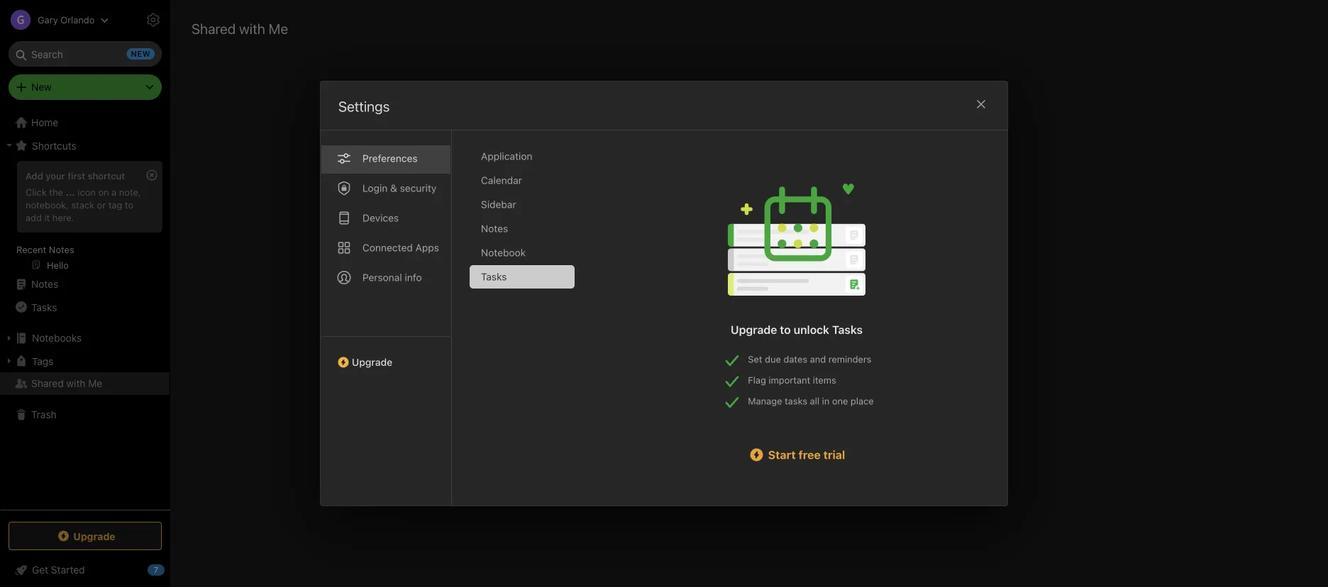 Task type: vqa. For each thing, say whether or not it's contained in the screenshot.
Flag
yes



Task type: describe. For each thing, give the bounding box(es) containing it.
notes link
[[0, 273, 170, 296]]

1 horizontal spatial shared
[[192, 20, 236, 37]]

yet
[[787, 338, 805, 353]]

1 horizontal spatial and
[[810, 354, 826, 365]]

click
[[26, 187, 47, 197]]

nothing
[[694, 338, 740, 353]]

free
[[799, 448, 821, 462]]

unlock
[[794, 323, 830, 337]]

close image
[[973, 96, 990, 113]]

tasks button
[[0, 296, 170, 319]]

note,
[[119, 187, 141, 197]]

set due dates and reminders
[[748, 354, 872, 365]]

home link
[[0, 111, 170, 134]]

tag
[[108, 199, 122, 210]]

shared with me inside shared with me link
[[31, 378, 102, 390]]

info
[[405, 272, 422, 283]]

1 horizontal spatial with
[[239, 20, 265, 37]]

security
[[400, 182, 437, 194]]

shared with me element
[[170, 0, 1328, 588]]

important
[[769, 375, 810, 386]]

with inside shared with me link
[[66, 378, 86, 390]]

due
[[765, 354, 781, 365]]

on
[[98, 187, 109, 197]]

connected
[[363, 242, 413, 254]]

add
[[26, 170, 43, 181]]

reminders
[[829, 354, 872, 365]]

apps
[[416, 242, 439, 254]]

tab list containing preferences
[[321, 131, 452, 506]]

shortcut
[[88, 170, 125, 181]]

notebook tab
[[470, 241, 575, 265]]

notes inside 'link'
[[31, 279, 58, 290]]

a
[[111, 187, 117, 197]]

new
[[31, 81, 52, 93]]

add your first shortcut
[[26, 170, 125, 181]]

shortcuts
[[32, 140, 76, 151]]

shared with me link
[[0, 373, 170, 395]]

0 vertical spatial me
[[269, 20, 288, 37]]

tasks tab
[[470, 265, 575, 289]]

trial
[[824, 448, 845, 462]]

here. inside shared with me element
[[867, 365, 894, 379]]

tasks inside button
[[31, 301, 57, 313]]

connected apps
[[363, 242, 439, 254]]

flag important items
[[748, 375, 836, 386]]

settings
[[338, 98, 390, 115]]

dates
[[784, 354, 808, 365]]

to inside 'icon on a note, notebook, stack or tag to add it here.'
[[125, 199, 133, 210]]

notebooks
[[661, 365, 715, 379]]

application
[[481, 150, 532, 162]]

click the ...
[[26, 187, 75, 197]]

upgrade for upgrade popup button to the right
[[352, 357, 393, 368]]

1 vertical spatial to
[[780, 323, 791, 337]]

shortcuts button
[[0, 134, 170, 157]]

upgrade to unlock tasks
[[731, 323, 863, 337]]

one
[[832, 396, 848, 407]]

start
[[768, 448, 796, 462]]

home
[[31, 117, 58, 128]]

you
[[780, 365, 799, 379]]

set
[[748, 354, 762, 365]]

manage
[[748, 396, 782, 407]]

notebooks link
[[0, 327, 170, 350]]

Search text field
[[18, 41, 152, 67]]

the
[[49, 187, 63, 197]]

calendar tab
[[470, 169, 575, 192]]

add
[[26, 212, 42, 223]]

1 vertical spatial shared
[[718, 365, 753, 379]]

all
[[810, 396, 820, 407]]

it
[[44, 212, 50, 223]]

up
[[851, 365, 865, 379]]

preferences
[[363, 153, 418, 164]]

nothing shared yet
[[694, 338, 805, 353]]



Task type: locate. For each thing, give the bounding box(es) containing it.
0 horizontal spatial tab list
[[321, 131, 452, 506]]

0 horizontal spatial shared with me
[[31, 378, 102, 390]]

stack
[[71, 199, 94, 210]]

tasks down notebook
[[481, 271, 507, 283]]

notebook,
[[26, 199, 69, 210]]

group inside tree
[[0, 157, 170, 279]]

0 vertical spatial shared
[[743, 338, 783, 353]]

place
[[851, 396, 874, 407]]

1 vertical spatial shared with me
[[31, 378, 102, 390]]

1 horizontal spatial upgrade button
[[321, 336, 451, 374]]

0 horizontal spatial and
[[639, 365, 658, 379]]

1 horizontal spatial upgrade
[[352, 357, 393, 368]]

1 horizontal spatial tab list
[[470, 145, 586, 506]]

2 horizontal spatial upgrade
[[731, 323, 777, 337]]

1 horizontal spatial tasks
[[481, 271, 507, 283]]

0 vertical spatial shared
[[192, 20, 236, 37]]

upgrade
[[731, 323, 777, 337], [352, 357, 393, 368], [73, 531, 115, 542]]

0 horizontal spatial shared
[[31, 378, 64, 390]]

tasks
[[785, 396, 807, 407]]

0 vertical spatial shared with me
[[192, 20, 288, 37]]

and inside shared with me element
[[639, 365, 658, 379]]

notes and notebooks shared with you will show up here.
[[605, 365, 894, 379]]

personal info
[[363, 272, 422, 283]]

2 horizontal spatial with
[[756, 365, 777, 379]]

tags button
[[0, 350, 170, 373]]

show
[[821, 365, 848, 379]]

settings image
[[145, 11, 162, 28]]

tab list
[[321, 131, 452, 506], [470, 145, 586, 506]]

flag
[[748, 375, 766, 386]]

calendar
[[481, 175, 522, 186]]

shared with me inside shared with me element
[[192, 20, 288, 37]]

0 horizontal spatial upgrade
[[73, 531, 115, 542]]

to up yet
[[780, 323, 791, 337]]

expand tags image
[[4, 355, 15, 367]]

notes right recent
[[49, 244, 74, 255]]

upgrade for bottommost upgrade popup button
[[73, 531, 115, 542]]

shared up set
[[743, 338, 783, 353]]

notes inside tab
[[481, 223, 508, 235]]

0 horizontal spatial here.
[[52, 212, 74, 223]]

first
[[68, 170, 85, 181]]

tree containing home
[[0, 111, 170, 509]]

items
[[813, 375, 836, 386]]

icon
[[78, 187, 96, 197]]

tab list containing application
[[470, 145, 586, 506]]

2 vertical spatial upgrade
[[73, 531, 115, 542]]

to
[[125, 199, 133, 210], [780, 323, 791, 337]]

trash link
[[0, 404, 170, 426]]

trash
[[31, 409, 57, 421]]

shared down the tags
[[31, 378, 64, 390]]

sidebar tab
[[470, 193, 575, 216]]

tasks
[[481, 271, 507, 283], [31, 301, 57, 313], [832, 323, 863, 337]]

login & security
[[363, 182, 437, 194]]

notes tab
[[470, 217, 575, 241]]

shared inside tree
[[31, 378, 64, 390]]

your
[[46, 170, 65, 181]]

recent notes
[[16, 244, 74, 255]]

0 horizontal spatial to
[[125, 199, 133, 210]]

shared
[[192, 20, 236, 37], [31, 378, 64, 390]]

here.
[[52, 212, 74, 223], [867, 365, 894, 379]]

and up will at the right of the page
[[810, 354, 826, 365]]

1 vertical spatial upgrade button
[[9, 522, 162, 551]]

1 horizontal spatial shared with me
[[192, 20, 288, 37]]

notes down recent notes
[[31, 279, 58, 290]]

tasks up notebooks
[[31, 301, 57, 313]]

tree
[[0, 111, 170, 509]]

0 vertical spatial to
[[125, 199, 133, 210]]

0 vertical spatial upgrade button
[[321, 336, 451, 374]]

group
[[0, 157, 170, 279]]

0 horizontal spatial upgrade button
[[9, 522, 162, 551]]

2 vertical spatial tasks
[[832, 323, 863, 337]]

new button
[[9, 75, 162, 100]]

None search field
[[18, 41, 152, 67]]

devices
[[363, 212, 399, 224]]

me
[[269, 20, 288, 37], [88, 378, 102, 390]]

recent
[[16, 244, 46, 255]]

notebooks
[[32, 332, 82, 344]]

...
[[66, 187, 75, 197]]

group containing add your first shortcut
[[0, 157, 170, 279]]

will
[[802, 365, 818, 379]]

2 horizontal spatial tasks
[[832, 323, 863, 337]]

shared with me
[[192, 20, 288, 37], [31, 378, 102, 390]]

1 vertical spatial me
[[88, 378, 102, 390]]

&
[[390, 182, 397, 194]]

1 vertical spatial here.
[[867, 365, 894, 379]]

me inside tree
[[88, 378, 102, 390]]

1 vertical spatial tasks
[[31, 301, 57, 313]]

sidebar
[[481, 199, 516, 210]]

1 vertical spatial upgrade
[[352, 357, 393, 368]]

tasks inside tab
[[481, 271, 507, 283]]

and left notebooks
[[639, 365, 658, 379]]

0 horizontal spatial with
[[66, 378, 86, 390]]

and
[[810, 354, 826, 365], [639, 365, 658, 379]]

start free trial link
[[720, 447, 874, 464]]

1 horizontal spatial to
[[780, 323, 791, 337]]

0 horizontal spatial tasks
[[31, 301, 57, 313]]

notebook
[[481, 247, 526, 259]]

0 vertical spatial here.
[[52, 212, 74, 223]]

notes left notebooks
[[605, 365, 636, 379]]

expand notebooks image
[[4, 333, 15, 344]]

1 vertical spatial shared
[[31, 378, 64, 390]]

notes down sidebar
[[481, 223, 508, 235]]

0 vertical spatial upgrade
[[731, 323, 777, 337]]

1 horizontal spatial me
[[269, 20, 288, 37]]

manage tasks all in one place
[[748, 396, 874, 407]]

notes inside shared with me element
[[605, 365, 636, 379]]

icon on a note, notebook, stack or tag to add it here.
[[26, 187, 141, 223]]

notes
[[481, 223, 508, 235], [49, 244, 74, 255], [31, 279, 58, 290], [605, 365, 636, 379]]

with
[[239, 20, 265, 37], [756, 365, 777, 379], [66, 378, 86, 390]]

shared down set
[[718, 365, 753, 379]]

0 horizontal spatial me
[[88, 378, 102, 390]]

0 vertical spatial tasks
[[481, 271, 507, 283]]

login
[[363, 182, 388, 194]]

here. right up
[[867, 365, 894, 379]]

upgrade button
[[321, 336, 451, 374], [9, 522, 162, 551]]

shared
[[743, 338, 783, 353], [718, 365, 753, 379]]

or
[[97, 199, 106, 210]]

start free trial
[[768, 448, 845, 462]]

application tab
[[470, 145, 575, 168]]

here. inside 'icon on a note, notebook, stack or tag to add it here.'
[[52, 212, 74, 223]]

1 horizontal spatial here.
[[867, 365, 894, 379]]

tasks up reminders on the bottom right of the page
[[832, 323, 863, 337]]

in
[[822, 396, 830, 407]]

to down note,
[[125, 199, 133, 210]]

here. right it
[[52, 212, 74, 223]]

shared right settings image
[[192, 20, 236, 37]]

tags
[[32, 355, 54, 367]]

personal
[[363, 272, 402, 283]]



